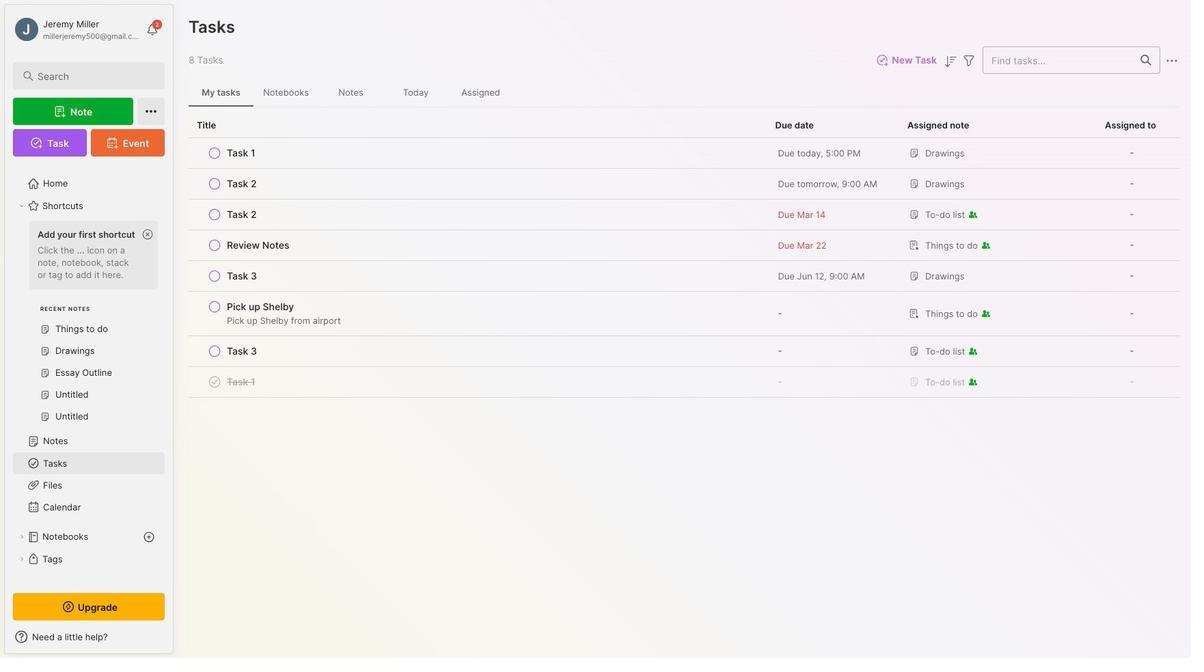 Task type: vqa. For each thing, say whether or not it's contained in the screenshot.
Filter Tasks field
yes



Task type: locate. For each thing, give the bounding box(es) containing it.
More actions and view options field
[[1160, 51, 1180, 69]]

WHAT'S NEW field
[[5, 626, 173, 648]]

tree inside main element
[[5, 165, 173, 622]]

none search field inside main element
[[38, 68, 152, 84]]

row group
[[189, 138, 1180, 398]]

task 3 4 cell
[[227, 269, 257, 283]]

task 2 1 cell
[[227, 177, 257, 191]]

group
[[13, 217, 165, 436]]

Filter tasks field
[[961, 51, 977, 69]]

task 3 6 cell
[[227, 344, 257, 358]]

Search text field
[[38, 70, 152, 83]]

row
[[189, 138, 1180, 169], [197, 144, 759, 163], [189, 169, 1180, 200], [197, 174, 759, 193], [189, 200, 1180, 230], [197, 205, 759, 224], [189, 230, 1180, 261], [197, 236, 759, 255], [189, 261, 1180, 292], [197, 267, 759, 286], [189, 292, 1180, 336], [197, 297, 759, 330], [189, 336, 1180, 367], [197, 342, 759, 361], [189, 367, 1180, 398], [197, 372, 759, 392]]

expand notebooks image
[[18, 533, 26, 541]]

None search field
[[38, 68, 152, 84]]

tree
[[5, 165, 173, 622]]

Sort tasks by… field
[[942, 52, 959, 69]]

task 1 7 cell
[[227, 375, 255, 389]]

click to collapse image
[[173, 633, 183, 649]]

Account field
[[13, 16, 139, 43]]



Task type: describe. For each thing, give the bounding box(es) containing it.
filter tasks image
[[961, 52, 977, 69]]

pick up shelby 5 cell
[[227, 300, 294, 314]]

group inside tree
[[13, 217, 165, 436]]

task 2 2 cell
[[227, 208, 257, 221]]

expand tags image
[[18, 555, 26, 563]]

more actions and view options image
[[1164, 52, 1180, 69]]

Find tasks… text field
[[983, 49, 1132, 71]]

review notes 3 cell
[[227, 239, 289, 252]]

task 1 0 cell
[[227, 146, 255, 160]]

main element
[[0, 0, 178, 658]]



